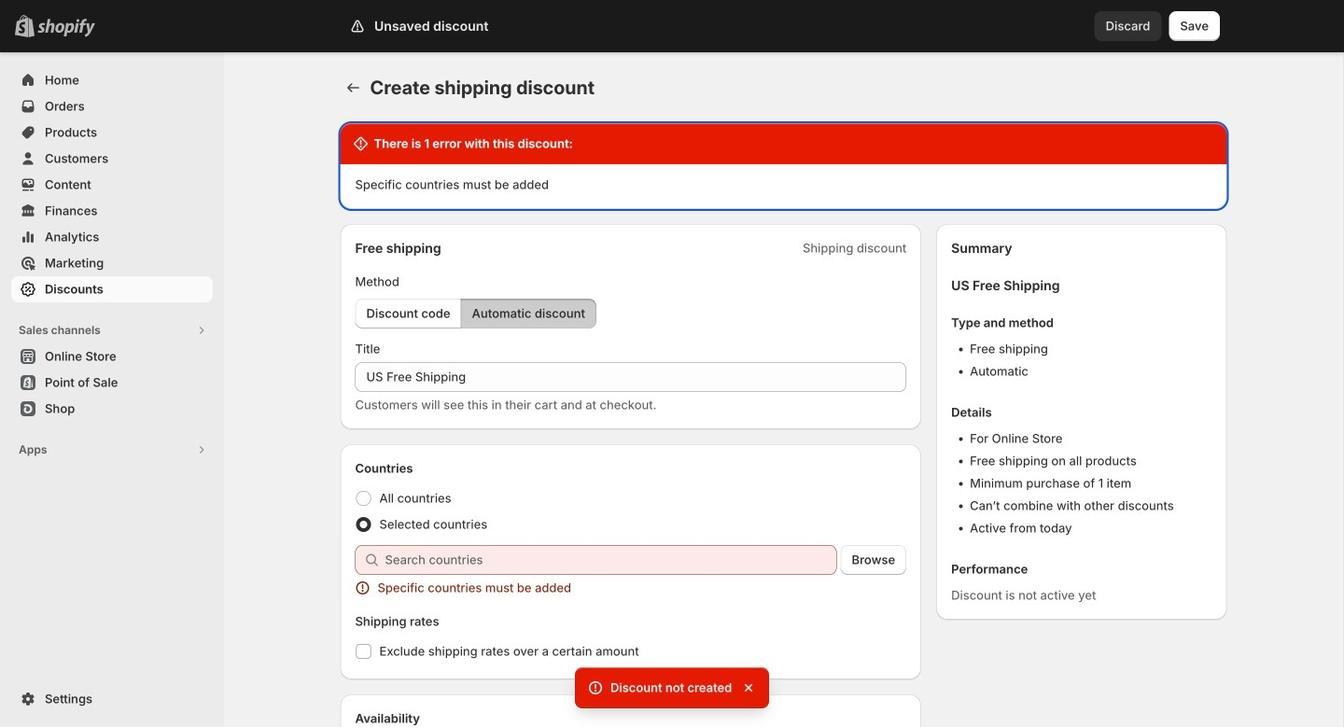 Task type: vqa. For each thing, say whether or not it's contained in the screenshot.
Text Box
yes



Task type: describe. For each thing, give the bounding box(es) containing it.
Search countries text field
[[385, 545, 837, 575]]

shopify image
[[37, 18, 95, 37]]



Task type: locate. For each thing, give the bounding box(es) containing it.
None text field
[[355, 362, 907, 392]]



